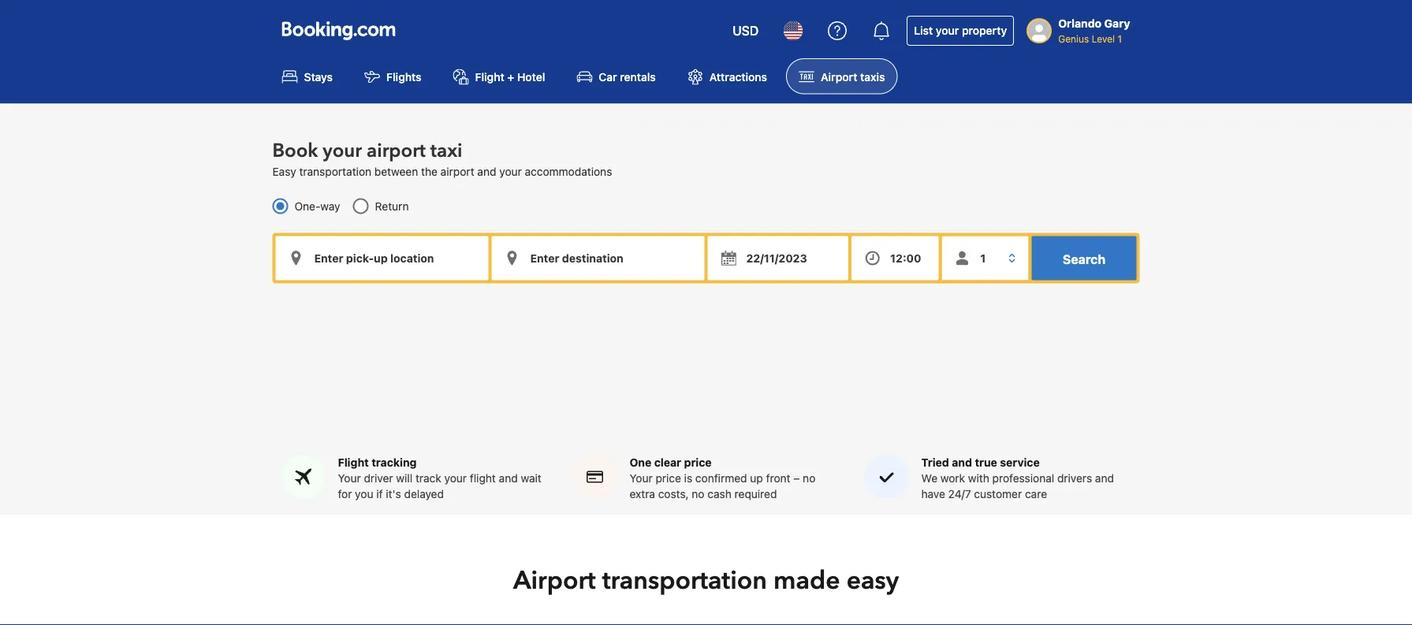 Task type: locate. For each thing, give the bounding box(es) containing it.
between
[[375, 165, 418, 178]]

24/7
[[949, 488, 971, 501]]

flight inside flight + hotel link
[[475, 70, 505, 83]]

taxi
[[430, 138, 463, 164]]

usd button
[[723, 12, 768, 50]]

your inside the "flight tracking your driver will track your flight and wait for you if it's delayed"
[[444, 472, 467, 485]]

tried
[[922, 456, 949, 469]]

flight
[[475, 70, 505, 83], [338, 456, 369, 469]]

rentals
[[620, 70, 656, 83]]

1 horizontal spatial transportation
[[602, 564, 767, 598]]

12:00
[[891, 251, 922, 264]]

0 vertical spatial airport
[[367, 138, 426, 164]]

1 vertical spatial price
[[656, 472, 681, 485]]

12:00 button
[[852, 236, 939, 280]]

car rentals link
[[564, 58, 669, 94]]

0 vertical spatial no
[[803, 472, 816, 485]]

clear
[[654, 456, 682, 469]]

airport for airport transportation made easy
[[513, 564, 596, 598]]

you
[[355, 488, 373, 501]]

0 horizontal spatial flight
[[338, 456, 369, 469]]

true
[[975, 456, 998, 469]]

made
[[774, 564, 841, 598]]

your right book
[[323, 138, 362, 164]]

your right the "track"
[[444, 472, 467, 485]]

professional
[[993, 472, 1055, 485]]

1 horizontal spatial your
[[630, 472, 653, 485]]

and left wait
[[499, 472, 518, 485]]

0 horizontal spatial no
[[692, 488, 705, 501]]

list your property
[[914, 24, 1007, 37]]

airport up the between
[[367, 138, 426, 164]]

costs,
[[658, 488, 689, 501]]

one clear price your price is confirmed up front – no extra costs, no cash required
[[630, 456, 816, 501]]

no
[[803, 472, 816, 485], [692, 488, 705, 501]]

stays link
[[269, 58, 346, 94]]

0 horizontal spatial airport
[[367, 138, 426, 164]]

for
[[338, 488, 352, 501]]

cash
[[708, 488, 732, 501]]

and inside book your airport taxi easy transportation between the airport and your accommodations
[[478, 165, 496, 178]]

flight inside the "flight tracking your driver will track your flight and wait for you if it's delayed"
[[338, 456, 369, 469]]

1 horizontal spatial flight
[[475, 70, 505, 83]]

easy
[[272, 165, 296, 178]]

1
[[1118, 33, 1122, 44]]

price
[[684, 456, 712, 469], [656, 472, 681, 485]]

airport
[[367, 138, 426, 164], [441, 165, 475, 178]]

front
[[766, 472, 791, 485]]

0 horizontal spatial transportation
[[299, 165, 372, 178]]

your
[[338, 472, 361, 485], [630, 472, 653, 485]]

1 vertical spatial airport
[[513, 564, 596, 598]]

your
[[936, 24, 959, 37], [323, 138, 362, 164], [499, 165, 522, 178], [444, 472, 467, 485]]

flight left +
[[475, 70, 505, 83]]

flight for flight tracking your driver will track your flight and wait for you if it's delayed
[[338, 456, 369, 469]]

airport inside airport taxis link
[[821, 70, 858, 83]]

your inside the "flight tracking your driver will track your flight and wait for you if it's delayed"
[[338, 472, 361, 485]]

1 vertical spatial airport
[[441, 165, 475, 178]]

airport
[[821, 70, 858, 83], [513, 564, 596, 598]]

tracking
[[372, 456, 417, 469]]

0 horizontal spatial airport
[[513, 564, 596, 598]]

flights link
[[352, 58, 434, 94]]

0 vertical spatial transportation
[[299, 165, 372, 178]]

orlando
[[1059, 17, 1102, 30]]

book
[[272, 138, 318, 164]]

price up "is" at left bottom
[[684, 456, 712, 469]]

your inside one clear price your price is confirmed up front – no extra costs, no cash required
[[630, 472, 653, 485]]

Enter pick-up location text field
[[276, 236, 489, 280]]

and right drivers
[[1095, 472, 1114, 485]]

+
[[507, 70, 514, 83]]

and right the
[[478, 165, 496, 178]]

1 vertical spatial no
[[692, 488, 705, 501]]

flight
[[470, 472, 496, 485]]

if
[[376, 488, 383, 501]]

orlando gary genius level 1
[[1059, 17, 1131, 44]]

0 vertical spatial price
[[684, 456, 712, 469]]

we
[[922, 472, 938, 485]]

it's
[[386, 488, 401, 501]]

return
[[375, 199, 409, 212]]

your down one
[[630, 472, 653, 485]]

flight tracking your driver will track your flight and wait for you if it's delayed
[[338, 456, 542, 501]]

2 your from the left
[[630, 472, 653, 485]]

one
[[630, 456, 652, 469]]

flight for flight + hotel
[[475, 70, 505, 83]]

0 vertical spatial flight
[[475, 70, 505, 83]]

0 vertical spatial airport
[[821, 70, 858, 83]]

customer
[[974, 488, 1022, 501]]

wait
[[521, 472, 542, 485]]

airport taxis link
[[786, 58, 898, 94]]

price down clear
[[656, 472, 681, 485]]

drivers
[[1058, 472, 1092, 485]]

easy
[[847, 564, 899, 598]]

1 your from the left
[[338, 472, 361, 485]]

22/11/2023
[[747, 251, 807, 264]]

and
[[478, 165, 496, 178], [952, 456, 972, 469], [499, 472, 518, 485], [1095, 472, 1114, 485]]

1 vertical spatial flight
[[338, 456, 369, 469]]

have
[[922, 488, 946, 501]]

your up the 'for'
[[338, 472, 361, 485]]

search button
[[1032, 236, 1137, 280]]

no right '–'
[[803, 472, 816, 485]]

confirmed
[[696, 472, 747, 485]]

transportation
[[299, 165, 372, 178], [602, 564, 767, 598]]

no down "is" at left bottom
[[692, 488, 705, 501]]

1 horizontal spatial airport
[[821, 70, 858, 83]]

0 horizontal spatial your
[[338, 472, 361, 485]]

level
[[1092, 33, 1115, 44]]

flight up driver
[[338, 456, 369, 469]]

extra
[[630, 488, 655, 501]]

airport down taxi
[[441, 165, 475, 178]]

transportation inside book your airport taxi easy transportation between the airport and your accommodations
[[299, 165, 372, 178]]

genius
[[1059, 33, 1089, 44]]



Task type: vqa. For each thing, say whether or not it's contained in the screenshot.
"Starting from US$829" link on the top right
no



Task type: describe. For each thing, give the bounding box(es) containing it.
flights
[[387, 70, 422, 83]]

the
[[421, 165, 438, 178]]

flight + hotel link
[[441, 58, 558, 94]]

property
[[962, 24, 1007, 37]]

way
[[320, 199, 340, 212]]

accommodations
[[525, 165, 612, 178]]

search
[[1063, 251, 1106, 266]]

–
[[794, 472, 800, 485]]

usd
[[733, 23, 759, 38]]

car
[[599, 70, 617, 83]]

will
[[396, 472, 413, 485]]

required
[[735, 488, 777, 501]]

airport transportation made easy
[[513, 564, 899, 598]]

with
[[968, 472, 990, 485]]

and inside the "flight tracking your driver will track your flight and wait for you if it's delayed"
[[499, 472, 518, 485]]

airport for airport taxis
[[821, 70, 858, 83]]

Enter destination text field
[[492, 236, 705, 280]]

up
[[750, 472, 763, 485]]

1 horizontal spatial no
[[803, 472, 816, 485]]

work
[[941, 472, 965, 485]]

car rentals
[[599, 70, 656, 83]]

one-way
[[295, 199, 340, 212]]

is
[[684, 472, 693, 485]]

airport taxis
[[821, 70, 885, 83]]

one-
[[295, 199, 320, 212]]

stays
[[304, 70, 333, 83]]

booking.com online hotel reservations image
[[282, 21, 396, 40]]

taxis
[[861, 70, 885, 83]]

delayed
[[404, 488, 444, 501]]

driver
[[364, 472, 393, 485]]

service
[[1000, 456, 1040, 469]]

book your airport taxi easy transportation between the airport and your accommodations
[[272, 138, 612, 178]]

1 horizontal spatial airport
[[441, 165, 475, 178]]

22/11/2023 button
[[708, 236, 849, 280]]

your left accommodations
[[499, 165, 522, 178]]

and up work
[[952, 456, 972, 469]]

track
[[416, 472, 442, 485]]

attractions
[[710, 70, 767, 83]]

1 horizontal spatial price
[[684, 456, 712, 469]]

list your property link
[[907, 16, 1014, 46]]

tried and true service we work with professional drivers and have 24/7 customer care
[[922, 456, 1114, 501]]

attractions link
[[675, 58, 780, 94]]

1 vertical spatial transportation
[[602, 564, 767, 598]]

your right list
[[936, 24, 959, 37]]

flight + hotel
[[475, 70, 545, 83]]

care
[[1025, 488, 1047, 501]]

gary
[[1105, 17, 1131, 30]]

list
[[914, 24, 933, 37]]

hotel
[[517, 70, 545, 83]]

0 horizontal spatial price
[[656, 472, 681, 485]]



